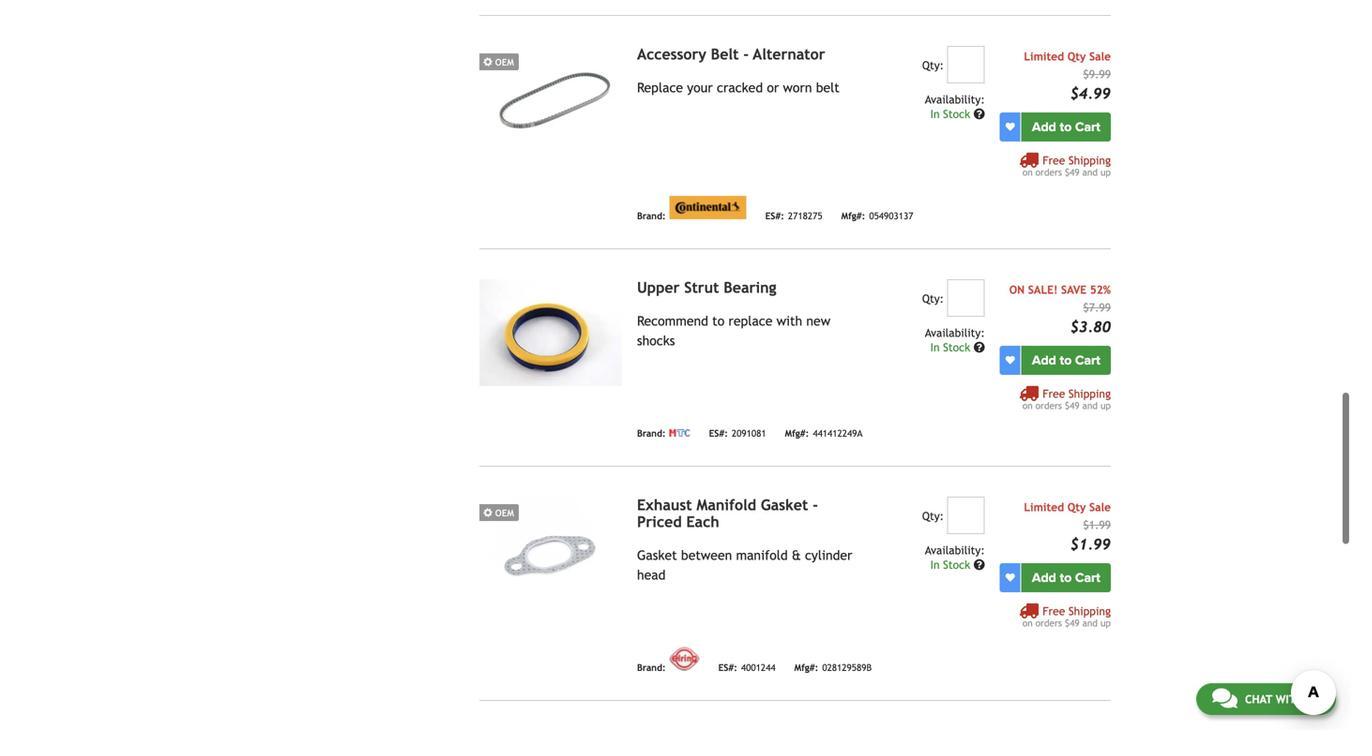 Task type: vqa. For each thing, say whether or not it's contained in the screenshot.
first "Sale" from the top
yes



Task type: describe. For each thing, give the bounding box(es) containing it.
add to cart button for $4.99
[[1022, 112, 1111, 142]]

comments image
[[1212, 688, 1237, 710]]

qty: for exhaust manifold gasket - priced each
[[922, 510, 944, 523]]

up for $1.99
[[1101, 618, 1111, 629]]

&
[[792, 548, 801, 563]]

exhaust
[[637, 497, 692, 514]]

accessory belt - alternator
[[637, 45, 825, 63]]

to for exhaust manifold gasket - priced each
[[1060, 570, 1072, 586]]

us
[[1307, 693, 1320, 707]]

sale!
[[1028, 283, 1058, 296]]

your
[[687, 80, 713, 95]]

availability: for $1.99
[[925, 544, 985, 557]]

limited qty sale $9.99 $4.99
[[1024, 50, 1111, 102]]

028129589b
[[822, 663, 872, 674]]

add for $4.99
[[1032, 119, 1056, 135]]

$9.99
[[1083, 67, 1111, 81]]

to inside 'recommend to replace with new shocks'
[[712, 314, 725, 329]]

es#2718275 - 054903137 - accessory belt - alternator - replace your cracked or worn belt - continental - audi volkswagen image
[[479, 46, 622, 153]]

recommend
[[637, 314, 708, 329]]

replace your cracked or worn belt
[[637, 80, 840, 95]]

availability: for $4.99
[[925, 93, 985, 106]]

mfg#: 028129589b
[[794, 663, 872, 674]]

es#: 2718275
[[765, 211, 822, 222]]

es#4001244 - 028129589b - exhaust manifold gasket - priced each - gasket between manifold & cylinder head - elring - audi volkswagen image
[[479, 497, 622, 604]]

gasket inside exhaust manifold gasket - priced each
[[761, 497, 808, 514]]

limited qty sale $1.99 $1.99
[[1024, 501, 1111, 553]]

cart for $1.99
[[1075, 570, 1100, 586]]

gasket inside 'gasket between manifold & cylinder head'
[[637, 548, 677, 563]]

shocks
[[637, 333, 675, 348]]

orders for $4.99
[[1036, 167, 1062, 178]]

belt
[[711, 45, 739, 63]]

priced
[[637, 514, 682, 531]]

0 vertical spatial -
[[743, 45, 749, 63]]

shipping for $4.99
[[1069, 154, 1111, 167]]

2 in from the top
[[930, 341, 940, 354]]

$49 for $4.99
[[1065, 167, 1080, 178]]

2091081
[[732, 428, 766, 439]]

441412249a
[[813, 428, 863, 439]]

exhaust manifold gasket - priced each link
[[637, 497, 818, 531]]

manifold
[[736, 548, 788, 563]]

1 vertical spatial mfg#:
[[785, 428, 809, 439]]

$3.80
[[1070, 318, 1111, 336]]

mtc - corporate logo image
[[670, 430, 690, 437]]

alternator
[[753, 45, 825, 63]]

manifold
[[697, 497, 756, 514]]

bearing
[[724, 279, 776, 296]]

between
[[681, 548, 732, 563]]

add to wish list image for $3.80
[[1006, 356, 1015, 365]]

es#: 4001244
[[718, 663, 776, 674]]

stock for $3.80
[[943, 341, 970, 354]]

new
[[806, 314, 830, 329]]

cracked
[[717, 80, 763, 95]]

stock for $1.99
[[943, 559, 970, 572]]

in stock for $3.80
[[930, 341, 974, 354]]

1 vertical spatial with
[[1276, 693, 1303, 707]]

mfg#: 441412249a
[[785, 428, 863, 439]]

upper strut bearing link
[[637, 279, 776, 296]]

availability: for $3.80
[[925, 326, 985, 340]]

1 vertical spatial $1.99
[[1070, 536, 1111, 553]]

$7.99
[[1083, 301, 1111, 314]]

free shipping on orders $49 and up for $3.80
[[1023, 387, 1111, 411]]

in for -
[[930, 559, 940, 572]]

4001244
[[741, 663, 776, 674]]

to for upper strut bearing
[[1060, 353, 1072, 369]]

es#: for alternator
[[765, 211, 784, 222]]

and for $3.80
[[1082, 401, 1098, 411]]

on for $4.99
[[1023, 167, 1033, 178]]

add for $3.80
[[1032, 353, 1056, 369]]

shipping for $1.99
[[1069, 605, 1111, 618]]

mfg#: for -
[[794, 663, 818, 674]]

free for $4.99
[[1043, 154, 1065, 167]]

each
[[686, 514, 719, 531]]

orders for $1.99
[[1036, 618, 1062, 629]]

es#: for -
[[718, 663, 737, 674]]

free shipping on orders $49 and up for $1.99
[[1023, 605, 1111, 629]]



Task type: locate. For each thing, give the bounding box(es) containing it.
limited for $1.99
[[1024, 501, 1064, 514]]

0 vertical spatial add to cart
[[1032, 119, 1100, 135]]

in
[[930, 107, 940, 120], [930, 341, 940, 354], [930, 559, 940, 572]]

es#: 2091081
[[709, 428, 766, 439]]

1 and from the top
[[1082, 167, 1098, 178]]

add to cart button down $4.99
[[1022, 112, 1111, 142]]

2 vertical spatial on
[[1023, 618, 1033, 629]]

0 vertical spatial add
[[1032, 119, 1056, 135]]

1 stock from the top
[[943, 107, 970, 120]]

brand: left continental - corporate logo
[[637, 211, 666, 222]]

add down the on sale!                         save 52% $7.99 $3.80
[[1032, 353, 1056, 369]]

2 brand: from the top
[[637, 428, 666, 439]]

on for $1.99
[[1023, 618, 1033, 629]]

2 vertical spatial and
[[1082, 618, 1098, 629]]

2 stock from the top
[[943, 341, 970, 354]]

free shipping on orders $49 and up down $3.80 at the right top
[[1023, 387, 1111, 411]]

0 vertical spatial qty
[[1068, 50, 1086, 63]]

1 vertical spatial in
[[930, 341, 940, 354]]

2 vertical spatial mfg#:
[[794, 663, 818, 674]]

2 vertical spatial in stock
[[930, 559, 974, 572]]

brand: for accessory belt - alternator
[[637, 211, 666, 222]]

2 shipping from the top
[[1069, 387, 1111, 401]]

0 vertical spatial es#:
[[765, 211, 784, 222]]

replace
[[728, 314, 773, 329]]

3 in from the top
[[930, 559, 940, 572]]

1 vertical spatial -
[[813, 497, 818, 514]]

to down $4.99
[[1060, 119, 1072, 135]]

2 qty from the top
[[1068, 501, 1086, 514]]

free down limited qty sale $9.99 $4.99
[[1043, 154, 1065, 167]]

stock
[[943, 107, 970, 120], [943, 341, 970, 354], [943, 559, 970, 572]]

to left replace
[[712, 314, 725, 329]]

orders
[[1036, 167, 1062, 178], [1036, 401, 1062, 411], [1036, 618, 1062, 629]]

0 vertical spatial up
[[1101, 167, 1111, 178]]

free down the on sale!                         save 52% $7.99 $3.80
[[1043, 387, 1065, 401]]

add to wish list image for $4.99
[[1006, 122, 1015, 132]]

shipping
[[1069, 154, 1111, 167], [1069, 387, 1111, 401], [1069, 605, 1111, 618]]

2 add from the top
[[1032, 353, 1056, 369]]

2 free shipping on orders $49 and up from the top
[[1023, 387, 1111, 411]]

gasket up head
[[637, 548, 677, 563]]

head
[[637, 568, 666, 583]]

0 vertical spatial brand:
[[637, 211, 666, 222]]

add to cart button for $1.99
[[1022, 564, 1111, 593]]

question circle image
[[974, 108, 985, 120], [974, 342, 985, 353], [974, 560, 985, 571]]

to down $3.80 at the right top
[[1060, 353, 1072, 369]]

cart down $4.99
[[1075, 119, 1100, 135]]

sale inside limited qty sale $9.99 $4.99
[[1089, 50, 1111, 63]]

2 vertical spatial brand:
[[637, 663, 666, 674]]

2 cart from the top
[[1075, 353, 1100, 369]]

2 vertical spatial free
[[1043, 605, 1065, 618]]

es#2091081 - 441412249a - upper strut bearing - recommend to replace with new shocks - mtc - audi image
[[479, 280, 622, 386]]

3 add to cart button from the top
[[1022, 564, 1111, 593]]

3 brand: from the top
[[637, 663, 666, 674]]

add to wish list image
[[1006, 122, 1015, 132], [1006, 356, 1015, 365]]

3 question circle image from the top
[[974, 560, 985, 571]]

3 free from the top
[[1043, 605, 1065, 618]]

2 availability: from the top
[[925, 326, 985, 340]]

limited inside limited qty sale $1.99 $1.99
[[1024, 501, 1064, 514]]

0 vertical spatial qty:
[[922, 59, 944, 72]]

chat
[[1245, 693, 1272, 707]]

0 vertical spatial $1.99
[[1083, 519, 1111, 532]]

and
[[1082, 167, 1098, 178], [1082, 401, 1098, 411], [1082, 618, 1098, 629]]

in stock for $1.99
[[930, 559, 974, 572]]

with left new
[[776, 314, 802, 329]]

3 shipping from the top
[[1069, 605, 1111, 618]]

exhaust manifold gasket - priced each
[[637, 497, 818, 531]]

1 sale from the top
[[1089, 50, 1111, 63]]

2 question circle image from the top
[[974, 342, 985, 353]]

2 free from the top
[[1043, 387, 1065, 401]]

add right add to wish list image
[[1032, 570, 1056, 586]]

free down limited qty sale $1.99 $1.99
[[1043, 605, 1065, 618]]

1 horizontal spatial with
[[1276, 693, 1303, 707]]

0 vertical spatial mfg#:
[[841, 211, 865, 222]]

1 vertical spatial $49
[[1065, 401, 1080, 411]]

1 orders from the top
[[1036, 167, 1062, 178]]

0 vertical spatial in
[[930, 107, 940, 120]]

free for $3.80
[[1043, 387, 1065, 401]]

2 $49 from the top
[[1065, 401, 1080, 411]]

add to cart button down limited qty sale $1.99 $1.99
[[1022, 564, 1111, 593]]

0 vertical spatial and
[[1082, 167, 1098, 178]]

1 vertical spatial up
[[1101, 401, 1111, 411]]

elring - corporate logo image
[[670, 647, 700, 672]]

1 cart from the top
[[1075, 119, 1100, 135]]

2 vertical spatial stock
[[943, 559, 970, 572]]

2 vertical spatial es#:
[[718, 663, 737, 674]]

gasket between manifold & cylinder head
[[637, 548, 852, 583]]

mfg#: left 054903137
[[841, 211, 865, 222]]

1 vertical spatial and
[[1082, 401, 1098, 411]]

3 add from the top
[[1032, 570, 1056, 586]]

1 on from the top
[[1023, 167, 1033, 178]]

gasket up &
[[761, 497, 808, 514]]

cart for $4.99
[[1075, 119, 1100, 135]]

2 vertical spatial shipping
[[1069, 605, 1111, 618]]

add to cart for $4.99
[[1032, 119, 1100, 135]]

0 vertical spatial shipping
[[1069, 154, 1111, 167]]

with
[[776, 314, 802, 329], [1276, 693, 1303, 707]]

or
[[767, 80, 779, 95]]

chat with us
[[1245, 693, 1320, 707]]

to
[[1060, 119, 1072, 135], [712, 314, 725, 329], [1060, 353, 1072, 369], [1060, 570, 1072, 586]]

1 up from the top
[[1101, 167, 1111, 178]]

3 on from the top
[[1023, 618, 1033, 629]]

1 free from the top
[[1043, 154, 1065, 167]]

2 vertical spatial in
[[930, 559, 940, 572]]

mfg#:
[[841, 211, 865, 222], [785, 428, 809, 439], [794, 663, 818, 674]]

shipping down limited qty sale $1.99 $1.99
[[1069, 605, 1111, 618]]

free shipping on orders $49 and up for $4.99
[[1023, 154, 1111, 178]]

1 $49 from the top
[[1065, 167, 1080, 178]]

2 sale from the top
[[1089, 501, 1111, 514]]

question circle image for $4.99
[[974, 108, 985, 120]]

2 add to cart button from the top
[[1022, 346, 1111, 375]]

and for $4.99
[[1082, 167, 1098, 178]]

0 vertical spatial cart
[[1075, 119, 1100, 135]]

recommend to replace with new shocks
[[637, 314, 830, 348]]

2 vertical spatial $49
[[1065, 618, 1080, 629]]

sale for $4.99
[[1089, 50, 1111, 63]]

2 vertical spatial add to cart button
[[1022, 564, 1111, 593]]

up for $4.99
[[1101, 167, 1111, 178]]

2 add to cart from the top
[[1032, 353, 1100, 369]]

on
[[1023, 167, 1033, 178], [1023, 401, 1033, 411], [1023, 618, 1033, 629]]

in stock for $4.99
[[930, 107, 974, 120]]

1 vertical spatial gasket
[[637, 548, 677, 563]]

free for $1.99
[[1043, 605, 1065, 618]]

1 vertical spatial add
[[1032, 353, 1056, 369]]

add to cart down $4.99
[[1032, 119, 1100, 135]]

qty
[[1068, 50, 1086, 63], [1068, 501, 1086, 514]]

es#: left the '4001244'
[[718, 663, 737, 674]]

3 stock from the top
[[943, 559, 970, 572]]

brand: for upper strut bearing
[[637, 428, 666, 439]]

2 on from the top
[[1023, 401, 1033, 411]]

1 in from the top
[[930, 107, 940, 120]]

$49
[[1065, 167, 1080, 178], [1065, 401, 1080, 411], [1065, 618, 1080, 629]]

belt
[[816, 80, 840, 95]]

add to cart button down $3.80 at the right top
[[1022, 346, 1111, 375]]

$49 for $1.99
[[1065, 618, 1080, 629]]

1 vertical spatial brand:
[[637, 428, 666, 439]]

0 vertical spatial orders
[[1036, 167, 1062, 178]]

1 vertical spatial limited
[[1024, 501, 1064, 514]]

on for $3.80
[[1023, 401, 1033, 411]]

in for alternator
[[930, 107, 940, 120]]

0 vertical spatial add to cart button
[[1022, 112, 1111, 142]]

1 horizontal spatial -
[[813, 497, 818, 514]]

52%
[[1090, 283, 1111, 296]]

2 qty: from the top
[[922, 292, 944, 305]]

0 vertical spatial availability:
[[925, 93, 985, 106]]

1 vertical spatial add to cart
[[1032, 353, 1100, 369]]

mfg#: left 441412249a
[[785, 428, 809, 439]]

add for $1.99
[[1032, 570, 1056, 586]]

brand: left mtc - corporate logo
[[637, 428, 666, 439]]

0 vertical spatial with
[[776, 314, 802, 329]]

1 qty: from the top
[[922, 59, 944, 72]]

qty inside limited qty sale $9.99 $4.99
[[1068, 50, 1086, 63]]

cart for $3.80
[[1075, 353, 1100, 369]]

1 free shipping on orders $49 and up from the top
[[1023, 154, 1111, 178]]

limited for $4.99
[[1024, 50, 1064, 63]]

3 orders from the top
[[1036, 618, 1062, 629]]

on sale!                         save 52% $7.99 $3.80
[[1009, 283, 1111, 336]]

1 add to wish list image from the top
[[1006, 122, 1015, 132]]

orders for $3.80
[[1036, 401, 1062, 411]]

1 vertical spatial sale
[[1089, 501, 1111, 514]]

qty inside limited qty sale $1.99 $1.99
[[1068, 501, 1086, 514]]

1 availability: from the top
[[925, 93, 985, 106]]

3 availability: from the top
[[925, 544, 985, 557]]

add to wish list image
[[1006, 574, 1015, 583]]

1 question circle image from the top
[[974, 108, 985, 120]]

qty for $4.99
[[1068, 50, 1086, 63]]

1 brand: from the top
[[637, 211, 666, 222]]

and for $1.99
[[1082, 618, 1098, 629]]

accessory
[[637, 45, 706, 63]]

1 qty from the top
[[1068, 50, 1086, 63]]

-
[[743, 45, 749, 63], [813, 497, 818, 514]]

0 vertical spatial in stock
[[930, 107, 974, 120]]

to for accessory belt - alternator
[[1060, 119, 1072, 135]]

with left us
[[1276, 693, 1303, 707]]

1 vertical spatial shipping
[[1069, 387, 1111, 401]]

$4.99
[[1070, 85, 1111, 102]]

sale inside limited qty sale $1.99 $1.99
[[1089, 501, 1111, 514]]

2 in stock from the top
[[930, 341, 974, 354]]

mfg#: for alternator
[[841, 211, 865, 222]]

2 vertical spatial qty:
[[922, 510, 944, 523]]

in stock
[[930, 107, 974, 120], [930, 341, 974, 354], [930, 559, 974, 572]]

3 add to cart from the top
[[1032, 570, 1100, 586]]

mfg#: left 028129589b
[[794, 663, 818, 674]]

replace
[[637, 80, 683, 95]]

cart
[[1075, 119, 1100, 135], [1075, 353, 1100, 369], [1075, 570, 1100, 586]]

- right 'belt'
[[743, 45, 749, 63]]

add to cart button
[[1022, 112, 1111, 142], [1022, 346, 1111, 375], [1022, 564, 1111, 593]]

0 vertical spatial gasket
[[761, 497, 808, 514]]

with inside 'recommend to replace with new shocks'
[[776, 314, 802, 329]]

add to cart button for $3.80
[[1022, 346, 1111, 375]]

2 vertical spatial add
[[1032, 570, 1056, 586]]

3 and from the top
[[1082, 618, 1098, 629]]

1 vertical spatial orders
[[1036, 401, 1062, 411]]

1 vertical spatial qty
[[1068, 501, 1086, 514]]

limited inside limited qty sale $9.99 $4.99
[[1024, 50, 1064, 63]]

0 vertical spatial free
[[1043, 154, 1065, 167]]

upper
[[637, 279, 680, 296]]

gasket
[[761, 497, 808, 514], [637, 548, 677, 563]]

0 vertical spatial stock
[[943, 107, 970, 120]]

1 vertical spatial add to wish list image
[[1006, 356, 1015, 365]]

strut
[[684, 279, 719, 296]]

- inside exhaust manifold gasket - priced each
[[813, 497, 818, 514]]

to down limited qty sale $1.99 $1.99
[[1060, 570, 1072, 586]]

es#:
[[765, 211, 784, 222], [709, 428, 728, 439], [718, 663, 737, 674]]

limited
[[1024, 50, 1064, 63], [1024, 501, 1064, 514]]

054903137
[[869, 211, 913, 222]]

1 in stock from the top
[[930, 107, 974, 120]]

brand:
[[637, 211, 666, 222], [637, 428, 666, 439], [637, 663, 666, 674]]

availability:
[[925, 93, 985, 106], [925, 326, 985, 340], [925, 544, 985, 557]]

chat with us link
[[1196, 684, 1336, 716]]

shipping for $3.80
[[1069, 387, 1111, 401]]

2 up from the top
[[1101, 401, 1111, 411]]

0 horizontal spatial gasket
[[637, 548, 677, 563]]

stock for $4.99
[[943, 107, 970, 120]]

0 horizontal spatial -
[[743, 45, 749, 63]]

shipping down $4.99
[[1069, 154, 1111, 167]]

qty:
[[922, 59, 944, 72], [922, 292, 944, 305], [922, 510, 944, 523]]

qty: for accessory belt - alternator
[[922, 59, 944, 72]]

shipping down $3.80 at the right top
[[1069, 387, 1111, 401]]

$1.99
[[1083, 519, 1111, 532], [1070, 536, 1111, 553]]

accessory belt - alternator link
[[637, 45, 825, 63]]

1 vertical spatial availability:
[[925, 326, 985, 340]]

free
[[1043, 154, 1065, 167], [1043, 387, 1065, 401], [1043, 605, 1065, 618]]

0 vertical spatial sale
[[1089, 50, 1111, 63]]

free shipping on orders $49 and up down $4.99
[[1023, 154, 1111, 178]]

1 vertical spatial es#:
[[709, 428, 728, 439]]

cylinder
[[805, 548, 852, 563]]

free shipping on orders $49 and up
[[1023, 154, 1111, 178], [1023, 387, 1111, 411], [1023, 605, 1111, 629]]

3 in stock from the top
[[930, 559, 974, 572]]

question circle image for $1.99
[[974, 560, 985, 571]]

question circle image for $3.80
[[974, 342, 985, 353]]

0 vertical spatial free shipping on orders $49 and up
[[1023, 154, 1111, 178]]

0 vertical spatial limited
[[1024, 50, 1064, 63]]

free shipping on orders $49 and up down limited qty sale $1.99 $1.99
[[1023, 605, 1111, 629]]

3 qty: from the top
[[922, 510, 944, 523]]

0 vertical spatial question circle image
[[974, 108, 985, 120]]

1 horizontal spatial gasket
[[761, 497, 808, 514]]

1 add to cart from the top
[[1032, 119, 1100, 135]]

add to cart for $1.99
[[1032, 570, 1100, 586]]

1 vertical spatial cart
[[1075, 353, 1100, 369]]

3 free shipping on orders $49 and up from the top
[[1023, 605, 1111, 629]]

2 vertical spatial orders
[[1036, 618, 1062, 629]]

up
[[1101, 167, 1111, 178], [1101, 401, 1111, 411], [1101, 618, 1111, 629]]

upper strut bearing
[[637, 279, 776, 296]]

2 vertical spatial up
[[1101, 618, 1111, 629]]

2 vertical spatial cart
[[1075, 570, 1100, 586]]

worn
[[783, 80, 812, 95]]

1 vertical spatial in stock
[[930, 341, 974, 354]]

cart down limited qty sale $1.99 $1.99
[[1075, 570, 1100, 586]]

3 cart from the top
[[1075, 570, 1100, 586]]

2 vertical spatial add to cart
[[1032, 570, 1100, 586]]

1 vertical spatial stock
[[943, 341, 970, 354]]

3 $49 from the top
[[1065, 618, 1080, 629]]

1 limited from the top
[[1024, 50, 1064, 63]]

save
[[1061, 283, 1087, 296]]

0 vertical spatial on
[[1023, 167, 1033, 178]]

2 vertical spatial question circle image
[[974, 560, 985, 571]]

add down limited qty sale $9.99 $4.99
[[1032, 119, 1056, 135]]

es#: left 2718275
[[765, 211, 784, 222]]

qty: for upper strut bearing
[[922, 292, 944, 305]]

add to cart down $3.80 at the right top
[[1032, 353, 1100, 369]]

sale
[[1089, 50, 1111, 63], [1089, 501, 1111, 514]]

0 vertical spatial $49
[[1065, 167, 1080, 178]]

2 orders from the top
[[1036, 401, 1062, 411]]

3 up from the top
[[1101, 618, 1111, 629]]

cart down $3.80 at the right top
[[1075, 353, 1100, 369]]

2718275
[[788, 211, 822, 222]]

1 vertical spatial free
[[1043, 387, 1065, 401]]

add to cart down limited qty sale $1.99 $1.99
[[1032, 570, 1100, 586]]

1 vertical spatial free shipping on orders $49 and up
[[1023, 387, 1111, 411]]

None number field
[[947, 46, 985, 83], [947, 280, 985, 317], [947, 497, 985, 535], [947, 46, 985, 83], [947, 280, 985, 317], [947, 497, 985, 535]]

up for $3.80
[[1101, 401, 1111, 411]]

0 vertical spatial add to wish list image
[[1006, 122, 1015, 132]]

2 vertical spatial availability:
[[925, 544, 985, 557]]

brand: for exhaust manifold gasket - priced each
[[637, 663, 666, 674]]

2 add to wish list image from the top
[[1006, 356, 1015, 365]]

$49 for $3.80
[[1065, 401, 1080, 411]]

qty for $1.99
[[1068, 501, 1086, 514]]

mfg#: 054903137
[[841, 211, 913, 222]]

0 horizontal spatial with
[[776, 314, 802, 329]]

1 add from the top
[[1032, 119, 1056, 135]]

add
[[1032, 119, 1056, 135], [1032, 353, 1056, 369], [1032, 570, 1056, 586]]

es#: left 2091081
[[709, 428, 728, 439]]

1 vertical spatial add to cart button
[[1022, 346, 1111, 375]]

1 vertical spatial on
[[1023, 401, 1033, 411]]

on
[[1009, 283, 1025, 296]]

continental - corporate logo image
[[670, 196, 746, 219]]

add to cart
[[1032, 119, 1100, 135], [1032, 353, 1100, 369], [1032, 570, 1100, 586]]

1 vertical spatial question circle image
[[974, 342, 985, 353]]

1 vertical spatial qty:
[[922, 292, 944, 305]]

- up cylinder
[[813, 497, 818, 514]]

sale for $1.99
[[1089, 501, 1111, 514]]

2 limited from the top
[[1024, 501, 1064, 514]]

1 shipping from the top
[[1069, 154, 1111, 167]]

2 and from the top
[[1082, 401, 1098, 411]]

1 add to cart button from the top
[[1022, 112, 1111, 142]]

2 vertical spatial free shipping on orders $49 and up
[[1023, 605, 1111, 629]]

add to cart for $3.80
[[1032, 353, 1100, 369]]

brand: left elring - corporate logo
[[637, 663, 666, 674]]



